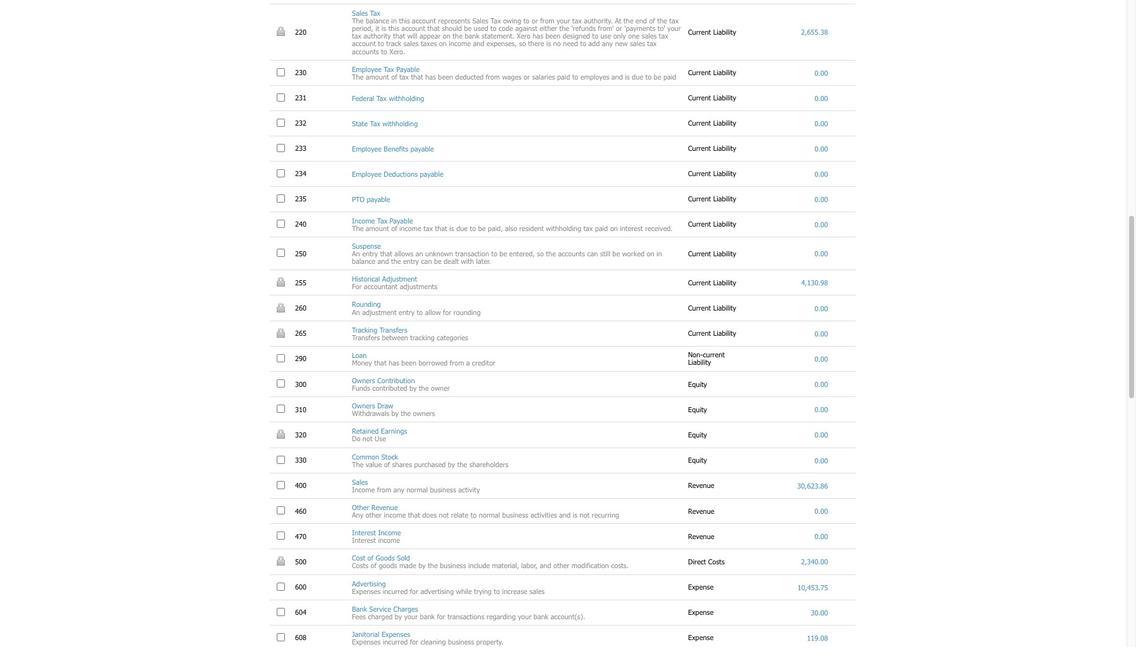 Task type: vqa. For each thing, say whether or not it's contained in the screenshot.


Task type: locate. For each thing, give the bounding box(es) containing it.
this up track at the left top of page
[[388, 24, 399, 32]]

2 equity from the top
[[688, 406, 709, 414]]

accounts left still
[[558, 250, 585, 258]]

1 vertical spatial payable
[[420, 170, 443, 178]]

4 the from the top
[[352, 461, 364, 469]]

'refunds
[[571, 24, 596, 32]]

be inside sales tax the balance in this account represents sales tax owing to or from your tax authority. at the end of the tax period, it is this account that should be used to code against either the 'refunds from' or 'payments to' your tax authority that will appear on the bank statement. xero has been designed to use only one sales tax account to track sales taxes on income and expenses, so there is no need to add any new sales tax accounts to xero.
[[464, 24, 472, 32]]

income inside interest income interest income
[[378, 529, 401, 537]]

tracking transfers transfers between tracking categories
[[352, 326, 468, 342]]

2 employee from the top
[[352, 145, 382, 153]]

7 current liability from the top
[[688, 195, 739, 203]]

the left it
[[352, 17, 364, 25]]

3 equity from the top
[[688, 431, 709, 439]]

0 vertical spatial normal
[[407, 486, 428, 494]]

0 vertical spatial withholding
[[389, 94, 424, 102]]

due down one
[[632, 72, 643, 81]]

1 the from the top
[[352, 17, 364, 25]]

expenses inside advertising expenses incurred for advertising while trying to increase sales
[[352, 587, 381, 596]]

be left "paid,"
[[478, 224, 486, 232]]

'payments
[[624, 24, 656, 32]]

4 current liability from the top
[[688, 119, 739, 127]]

one
[[628, 32, 640, 40]]

0 horizontal spatial been
[[401, 359, 417, 367]]

1 vertical spatial so
[[537, 250, 544, 258]]

12 0.00 from the top
[[815, 380, 828, 389]]

0.00 for owners contribution funds contributed by the owner
[[815, 380, 828, 389]]

not right do
[[363, 435, 373, 443]]

8 current liability from the top
[[688, 220, 739, 228]]

12 0.00 link from the top
[[815, 380, 828, 389]]

2 horizontal spatial has
[[533, 32, 543, 40]]

of right value
[[384, 461, 390, 469]]

the up federal at the left top of the page
[[352, 72, 364, 81]]

business inside cost of goods sold costs of goods made by the business include material, labor, and other modification costs.
[[440, 562, 466, 570]]

current for 234
[[688, 170, 711, 178]]

normal up "does"
[[407, 486, 428, 494]]

amount inside employee tax payable the amount of tax that has been deducted from wages or salaries paid to employes and is due to be paid
[[366, 72, 389, 81]]

revenue for other revenue any other income that does not relate to normal business activities and is not recurring
[[688, 507, 717, 515]]

owners for withdrawals
[[352, 402, 375, 410]]

not
[[363, 435, 373, 443], [439, 511, 449, 520], [580, 511, 590, 520]]

is
[[382, 24, 386, 32], [546, 39, 551, 48], [625, 72, 630, 81], [450, 224, 454, 232], [573, 511, 578, 520]]

for left transactions
[[437, 613, 445, 621]]

or inside employee tax payable the amount of tax that has been deducted from wages or salaries paid to employes and is due to be paid
[[524, 72, 530, 81]]

withholding
[[389, 94, 424, 102], [383, 119, 418, 128], [546, 224, 581, 232]]

owing
[[503, 17, 521, 25]]

contribution
[[377, 377, 415, 385]]

on right taxes
[[439, 39, 447, 48]]

rounding link
[[352, 300, 381, 309]]

tax for federal
[[376, 94, 387, 102]]

regarding
[[487, 613, 516, 621]]

1 vertical spatial withholding
[[383, 119, 418, 128]]

payable for employee deductions payable
[[420, 170, 443, 178]]

1 vertical spatial been
[[438, 72, 453, 81]]

current for 255
[[688, 279, 711, 287]]

1 horizontal spatial accounts
[[558, 250, 585, 258]]

470
[[295, 533, 309, 541]]

that inside other revenue any other income that does not relate to normal business activities and is not recurring
[[408, 511, 420, 520]]

of inside sales tax the balance in this account represents sales tax owing to or from your tax authority. at the end of the tax period, it is this account that should be used to code against either the 'refunds from' or 'payments to' your tax authority that will appear on the bank statement. xero has been designed to use only one sales tax account to track sales taxes on income and expenses, so there is no need to add any new sales tax accounts to xero.
[[649, 17, 655, 25]]

1 horizontal spatial in
[[657, 250, 662, 258]]

11 current liability from the top
[[688, 304, 739, 312]]

current liability for 235
[[688, 195, 739, 203]]

2 horizontal spatial been
[[546, 32, 561, 40]]

tracking
[[410, 334, 435, 342]]

costs right direct
[[708, 558, 725, 566]]

normal inside other revenue any other income that does not relate to normal business activities and is not recurring
[[479, 511, 500, 520]]

10 0.00 link from the top
[[815, 330, 828, 338]]

that inside employee tax payable the amount of tax that has been deducted from wages or salaries paid to employes and is due to be paid
[[411, 72, 423, 81]]

0 vertical spatial other
[[366, 511, 382, 520]]

by right purchased
[[448, 461, 455, 469]]

1 equity from the top
[[688, 380, 709, 388]]

for inside janitorial expenses expenses incurred for cleaning business property.
[[410, 638, 418, 647]]

expense for 10,453.75
[[688, 583, 716, 592]]

1 vertical spatial due
[[456, 224, 468, 232]]

state tax withholding link
[[352, 119, 418, 128]]

payable for income
[[390, 217, 413, 225]]

1 horizontal spatial other
[[553, 562, 570, 570]]

2 incurred from the top
[[383, 638, 408, 647]]

11 current from the top
[[688, 304, 711, 312]]

3 you cannot delete/archive system accounts. image from the top
[[277, 303, 285, 313]]

2 vertical spatial payable
[[367, 195, 390, 203]]

liability for 250
[[713, 249, 736, 258]]

0 vertical spatial accounts
[[352, 47, 379, 55]]

current liability for 233
[[688, 144, 739, 152]]

an up historical
[[352, 250, 360, 258]]

any inside sales tax the balance in this account represents sales tax owing to or from your tax authority. at the end of the tax period, it is this account that should be used to code against either the 'refunds from' or 'payments to' your tax authority that will appear on the bank statement. xero has been designed to use only one sales tax account to track sales taxes on income and expenses, so there is no need to add any new sales tax accounts to xero.
[[602, 39, 613, 48]]

8 0.00 link from the top
[[815, 250, 828, 258]]

1 vertical spatial an
[[352, 308, 360, 316]]

incurred down charged
[[383, 638, 408, 647]]

payable for employee benefits payable
[[411, 145, 434, 153]]

1 an from the top
[[352, 250, 360, 258]]

2 vertical spatial withholding
[[546, 224, 581, 232]]

0 horizontal spatial any
[[394, 486, 404, 494]]

of right end
[[649, 17, 655, 25]]

0 horizontal spatial due
[[456, 224, 468, 232]]

4 you cannot delete/archive system accounts. image from the top
[[277, 430, 285, 440]]

7 current from the top
[[688, 195, 711, 203]]

is left no
[[546, 39, 551, 48]]

14 0.00 link from the top
[[815, 431, 828, 440]]

1 current from the top
[[688, 28, 711, 36]]

2 vertical spatial been
[[401, 359, 417, 367]]

rounding
[[352, 300, 381, 309]]

be inside income tax payable the amount of income tax that is due to be paid, also resident withholding tax paid on interest received.
[[478, 224, 486, 232]]

2 the from the top
[[352, 72, 364, 81]]

1 vertical spatial any
[[394, 486, 404, 494]]

0.00 link for common stock the value of shares purchased by the shareholders
[[815, 457, 828, 465]]

1 incurred from the top
[[383, 587, 408, 596]]

the inside income tax payable the amount of income tax that is due to be paid, also resident withholding tax paid on interest received.
[[352, 224, 364, 232]]

13 0.00 link from the top
[[815, 406, 828, 414]]

tax inside income tax payable the amount of income tax that is due to be paid, also resident withholding tax paid on interest received.
[[377, 217, 387, 225]]

from left wages
[[486, 72, 500, 81]]

12 current from the top
[[688, 329, 711, 338]]

None checkbox
[[277, 68, 285, 76], [277, 169, 285, 177], [277, 194, 285, 203], [277, 249, 285, 257], [277, 380, 285, 388], [277, 405, 285, 413], [277, 456, 285, 464], [277, 507, 285, 515], [277, 583, 285, 591], [277, 68, 285, 76], [277, 169, 285, 177], [277, 194, 285, 203], [277, 249, 285, 257], [277, 380, 285, 388], [277, 405, 285, 413], [277, 456, 285, 464], [277, 507, 285, 515], [277, 583, 285, 591]]

amount up suspense link
[[366, 224, 389, 232]]

income inside interest income interest income
[[378, 537, 400, 545]]

2 an from the top
[[352, 308, 360, 316]]

transactions
[[448, 613, 484, 621]]

your up janitorial expenses expenses incurred for cleaning business property.
[[404, 613, 418, 621]]

costs up advertising
[[352, 562, 368, 570]]

to inside suspense an entry that allows an unknown transaction to be entered, so the accounts can still be worked on in balance and the entry can be dealt with later.
[[491, 250, 497, 258]]

borrowed
[[419, 359, 448, 367]]

0 vertical spatial amount
[[366, 72, 389, 81]]

liability for 233
[[713, 144, 736, 152]]

relate
[[451, 511, 468, 520]]

sales left to'
[[642, 32, 657, 40]]

tax right the state
[[370, 119, 380, 128]]

16 0.00 link from the top
[[815, 507, 828, 516]]

2 horizontal spatial or
[[616, 24, 622, 32]]

119.08 link
[[807, 634, 828, 643]]

16 0.00 from the top
[[815, 507, 828, 516]]

2 vertical spatial has
[[389, 359, 399, 367]]

income down pto at left
[[352, 217, 375, 225]]

balance inside suspense an entry that allows an unknown transaction to be entered, so the accounts can still be worked on in balance and the entry can be dealt with later.
[[352, 257, 375, 266]]

expenses
[[352, 587, 381, 596], [382, 631, 410, 639], [352, 638, 381, 647]]

income inside sales tax the balance in this account represents sales tax owing to or from your tax authority. at the end of the tax period, it is this account that should be used to code against either the 'refunds from' or 'payments to' your tax authority that will appear on the bank statement. xero has been designed to use only one sales tax account to track sales taxes on income and expenses, so there is no need to add any new sales tax accounts to xero.
[[449, 39, 471, 48]]

for
[[443, 308, 452, 316], [410, 587, 418, 596], [437, 613, 445, 621], [410, 638, 418, 647]]

tax
[[370, 9, 380, 17], [491, 17, 501, 25], [384, 65, 394, 73], [376, 94, 387, 102], [370, 119, 380, 128], [377, 217, 387, 225]]

1 horizontal spatial normal
[[479, 511, 500, 520]]

11 0.00 link from the top
[[815, 355, 828, 363]]

been inside employee tax payable the amount of tax that has been deducted from wages or salaries paid to employes and is due to be paid
[[438, 72, 453, 81]]

13 0.00 from the top
[[815, 406, 828, 414]]

business down transactions
[[448, 638, 474, 647]]

advertising expenses incurred for advertising while trying to increase sales
[[352, 580, 545, 596]]

income up the other
[[352, 486, 375, 494]]

other revenue link
[[352, 504, 398, 512]]

normal right relate
[[479, 511, 500, 520]]

purchased
[[414, 461, 446, 469]]

amount for employee
[[366, 72, 389, 81]]

by inside owners draw withdrawals by the owners
[[392, 410, 399, 418]]

been right there
[[546, 32, 561, 40]]

not inside 'retained earnings do not use'
[[363, 435, 373, 443]]

0 vertical spatial so
[[519, 39, 526, 48]]

8 0.00 from the top
[[815, 250, 828, 258]]

0 vertical spatial employee
[[352, 65, 382, 73]]

2 horizontal spatial not
[[580, 511, 590, 520]]

so
[[519, 39, 526, 48], [537, 250, 544, 258]]

a
[[466, 359, 470, 367]]

current for 220
[[688, 28, 711, 36]]

other right any
[[366, 511, 382, 520]]

1 expense from the top
[[688, 583, 716, 592]]

None checkbox
[[277, 93, 285, 102], [277, 119, 285, 127], [277, 144, 285, 152], [277, 220, 285, 228], [277, 354, 285, 363], [277, 481, 285, 490], [277, 532, 285, 540], [277, 608, 285, 617], [277, 634, 285, 642], [277, 93, 285, 102], [277, 119, 285, 127], [277, 144, 285, 152], [277, 220, 285, 228], [277, 354, 285, 363], [277, 481, 285, 490], [277, 532, 285, 540], [277, 608, 285, 617], [277, 634, 285, 642]]

1 current liability from the top
[[688, 28, 739, 36]]

7 0.00 link from the top
[[815, 220, 828, 229]]

0 horizontal spatial accounts
[[352, 47, 379, 55]]

common stock link
[[352, 453, 398, 461]]

also
[[505, 224, 517, 232]]

current liability for 255
[[688, 279, 739, 287]]

other
[[366, 511, 382, 520], [553, 562, 570, 570]]

0.00 link for other revenue any other income that does not relate to normal business activities and is not recurring
[[815, 507, 828, 516]]

liability for 232
[[713, 119, 736, 127]]

cost of goods sold costs of goods made by the business include material, labor, and other modification costs.
[[352, 554, 629, 570]]

for left the cleaning
[[410, 638, 418, 647]]

to left employes
[[572, 72, 578, 81]]

0 vertical spatial an
[[352, 250, 360, 258]]

the right made
[[428, 562, 438, 570]]

entered,
[[509, 250, 535, 258]]

is inside income tax payable the amount of income tax that is due to be paid, also resident withholding tax paid on interest received.
[[450, 224, 454, 232]]

interest income link
[[352, 529, 401, 537]]

14 0.00 from the top
[[815, 431, 828, 440]]

3 employee from the top
[[352, 170, 382, 178]]

to down 'payments
[[646, 72, 652, 81]]

the left owner
[[419, 384, 429, 393]]

still
[[600, 250, 610, 258]]

233
[[295, 144, 309, 152]]

1 vertical spatial balance
[[352, 257, 375, 266]]

xero
[[517, 32, 531, 40]]

tax down xero.
[[399, 72, 409, 81]]

0.00 link
[[815, 69, 828, 77], [815, 94, 828, 102], [815, 119, 828, 128], [815, 145, 828, 153], [815, 170, 828, 178], [815, 195, 828, 203], [815, 220, 828, 229], [815, 250, 828, 258], [815, 304, 828, 313], [815, 330, 828, 338], [815, 355, 828, 363], [815, 380, 828, 389], [815, 406, 828, 414], [815, 431, 828, 440], [815, 457, 828, 465], [815, 507, 828, 516], [815, 533, 828, 541]]

been left deducted
[[438, 72, 453, 81]]

will
[[407, 32, 417, 40]]

1 vertical spatial in
[[657, 250, 662, 258]]

sales inside sales income from any normal business activity
[[352, 478, 368, 486]]

9 0.00 from the top
[[815, 304, 828, 313]]

to left the code
[[491, 24, 497, 32]]

9 0.00 link from the top
[[815, 304, 828, 313]]

the left value
[[352, 461, 364, 469]]

you cannot delete/archive system accounts. image left 220
[[277, 27, 285, 36]]

8 current from the top
[[688, 220, 711, 228]]

from up other revenue 'link'
[[377, 486, 391, 494]]

1 horizontal spatial been
[[438, 72, 453, 81]]

0.00 for common stock the value of shares purchased by the shareholders
[[815, 457, 828, 465]]

so inside suspense an entry that allows an unknown transaction to be entered, so the accounts can still be worked on in balance and the entry can be dealt with later.
[[537, 250, 544, 258]]

for inside bank service charges fees charged by your bank for transactions regarding your bank account(s).
[[437, 613, 445, 621]]

costs.
[[611, 562, 629, 570]]

can right allows
[[421, 257, 432, 266]]

revenue for interest income interest income
[[688, 533, 717, 541]]

2 interest from the top
[[352, 537, 376, 545]]

1 owners from the top
[[352, 377, 375, 385]]

not right "does"
[[439, 511, 449, 520]]

unknown
[[425, 250, 453, 258]]

1 vertical spatial has
[[425, 72, 436, 81]]

that inside 'loan money that has been borrowed from a creditor'
[[374, 359, 386, 367]]

0 horizontal spatial other
[[366, 511, 382, 520]]

9 current from the top
[[688, 249, 711, 258]]

that down taxes
[[411, 72, 423, 81]]

7 0.00 from the top
[[815, 220, 828, 229]]

creditor
[[472, 359, 496, 367]]

retained earnings link
[[352, 427, 407, 436]]

and up historical adjustment link
[[378, 257, 389, 266]]

0 vertical spatial income
[[352, 217, 375, 225]]

2 expense from the top
[[688, 609, 716, 617]]

1 horizontal spatial due
[[632, 72, 643, 81]]

income inside other revenue any other income that does not relate to normal business activities and is not recurring
[[384, 511, 406, 520]]

and inside employee tax payable the amount of tax that has been deducted from wages or salaries paid to employes and is due to be paid
[[612, 72, 623, 81]]

10 current liability from the top
[[688, 279, 739, 287]]

15 0.00 from the top
[[815, 457, 828, 465]]

4 equity from the top
[[688, 456, 709, 465]]

balance down suspense link
[[352, 257, 375, 266]]

an inside suspense an entry that allows an unknown transaction to be entered, so the accounts can still be worked on in balance and the entry can be dealt with later.
[[352, 250, 360, 258]]

that left will
[[393, 32, 405, 40]]

you cannot delete/archive system accounts. image for 220
[[277, 27, 285, 36]]

for up charges
[[410, 587, 418, 596]]

1 vertical spatial income
[[352, 486, 375, 494]]

for inside rounding an adjustment entry to allow for rounding
[[443, 308, 452, 316]]

income up goods
[[378, 537, 400, 545]]

9 current liability from the top
[[688, 249, 739, 258]]

bank service charges fees charged by your bank for transactions regarding your bank account(s).
[[352, 605, 585, 621]]

the right end
[[657, 17, 667, 25]]

of right cost
[[368, 554, 374, 563]]

4 current from the top
[[688, 119, 711, 127]]

period,
[[352, 24, 373, 32]]

sales right track at the left top of page
[[404, 39, 419, 48]]

0.00 link for rounding an adjustment entry to allow for rounding
[[815, 304, 828, 313]]

1 horizontal spatial has
[[425, 72, 436, 81]]

resident
[[519, 224, 544, 232]]

1 you cannot delete/archive system accounts. image from the top
[[277, 27, 285, 36]]

pto payable
[[352, 195, 390, 203]]

15 0.00 link from the top
[[815, 457, 828, 465]]

0.00 link for loan money that has been borrowed from a creditor
[[815, 355, 828, 363]]

entry up 'tracking transfers transfers between tracking categories'
[[399, 308, 415, 316]]

owners down funds on the left bottom of the page
[[352, 402, 375, 410]]

income inside income tax payable the amount of income tax that is due to be paid, also resident withholding tax paid on interest received.
[[399, 224, 421, 232]]

on right "worked" on the right top of page
[[647, 250, 654, 258]]

2 amount from the top
[[366, 224, 389, 232]]

allow
[[425, 308, 441, 316]]

the inside owners draw withdrawals by the owners
[[401, 410, 411, 418]]

liability for 240
[[713, 220, 736, 228]]

liability for 265
[[713, 329, 736, 338]]

benefits
[[384, 145, 408, 153]]

you cannot delete/archive system accounts. image left 320
[[277, 430, 285, 440]]

1 0.00 from the top
[[815, 69, 828, 77]]

0 horizontal spatial costs
[[352, 562, 368, 570]]

for right allow
[[443, 308, 452, 316]]

goods
[[379, 562, 397, 570]]

the right either
[[559, 24, 569, 32]]

made
[[399, 562, 416, 570]]

direct costs
[[688, 558, 727, 566]]

any right add
[[602, 39, 613, 48]]

has right xero
[[533, 32, 543, 40]]

0 vertical spatial incurred
[[383, 587, 408, 596]]

0.00 for interest income interest income
[[815, 533, 828, 541]]

2 vertical spatial expense
[[688, 634, 716, 642]]

federal
[[352, 94, 374, 102]]

expenses down charged
[[382, 631, 410, 639]]

5 current from the top
[[688, 144, 711, 152]]

2 vertical spatial employee
[[352, 170, 382, 178]]

for
[[352, 283, 362, 291]]

to left use
[[592, 32, 598, 40]]

in down received.
[[657, 250, 662, 258]]

historical adjustment link
[[352, 275, 417, 283]]

you cannot delete/archive system accounts. image
[[277, 27, 285, 36], [277, 278, 285, 287], [277, 303, 285, 313], [277, 430, 285, 440]]

tax inside employee tax payable the amount of tax that has been deducted from wages or salaries paid to employes and is due to be paid
[[384, 65, 394, 73]]

so inside sales tax the balance in this account represents sales tax owing to or from your tax authority. at the end of the tax period, it is this account that should be used to code against either the 'refunds from' or 'payments to' your tax authority that will appear on the bank statement. xero has been designed to use only one sales tax account to track sales taxes on income and expenses, so there is no need to add any new sales tax accounts to xero.
[[519, 39, 526, 48]]

0 vertical spatial expense
[[688, 583, 716, 592]]

sales right increase
[[530, 587, 545, 596]]

represents
[[438, 17, 470, 25]]

paid right salaries on the left top of the page
[[557, 72, 570, 81]]

balance up authority
[[366, 17, 389, 25]]

owners down money
[[352, 377, 375, 385]]

to inside other revenue any other income that does not relate to normal business activities and is not recurring
[[471, 511, 477, 520]]

6 current liability from the top
[[688, 170, 739, 178]]

0 vertical spatial has
[[533, 32, 543, 40]]

to right relate
[[471, 511, 477, 520]]

owners
[[413, 410, 435, 418]]

the
[[352, 17, 364, 25], [352, 72, 364, 81], [352, 224, 364, 232], [352, 461, 364, 469]]

1 vertical spatial other
[[553, 562, 570, 570]]

0.00 link for interest income interest income
[[815, 533, 828, 541]]

employee up pto payable link
[[352, 170, 382, 178]]

cost
[[352, 554, 365, 563]]

11 0.00 from the top
[[815, 355, 828, 363]]

0.00 link for owners contribution funds contributed by the owner
[[815, 380, 828, 389]]

an
[[416, 250, 423, 258]]

1 horizontal spatial any
[[602, 39, 613, 48]]

6 0.00 from the top
[[815, 195, 828, 203]]

retained earnings do not use
[[352, 427, 407, 443]]

1 vertical spatial employee
[[352, 145, 382, 153]]

the inside the common stock the value of shares purchased by the shareholders
[[352, 461, 364, 469]]

3 the from the top
[[352, 224, 364, 232]]

12 current liability from the top
[[688, 329, 739, 338]]

0 horizontal spatial has
[[389, 359, 399, 367]]

0 vertical spatial in
[[391, 17, 397, 25]]

has inside 'loan money that has been borrowed from a creditor'
[[389, 359, 399, 367]]

from inside sales income from any normal business activity
[[377, 486, 391, 494]]

0 vertical spatial been
[[546, 32, 561, 40]]

604
[[295, 609, 309, 617]]

1 0.00 link from the top
[[815, 69, 828, 77]]

goods
[[376, 554, 395, 563]]

business left activity
[[430, 486, 456, 494]]

suspense link
[[352, 242, 381, 250]]

in
[[391, 17, 397, 25], [657, 250, 662, 258]]

add
[[589, 39, 600, 48]]

3 current from the top
[[688, 94, 711, 102]]

0.00 link for tracking transfers transfers between tracking categories
[[815, 330, 828, 338]]

in inside suspense an entry that allows an unknown transaction to be entered, so the accounts can still be worked on in balance and the entry can be dealt with later.
[[657, 250, 662, 258]]

1 horizontal spatial bank
[[465, 32, 480, 40]]

1 vertical spatial incurred
[[383, 638, 408, 647]]

0 vertical spatial any
[[602, 39, 613, 48]]

0.00 for tracking transfers transfers between tracking categories
[[815, 330, 828, 338]]

accounts inside sales tax the balance in this account represents sales tax owing to or from your tax authority. at the end of the tax period, it is this account that should be used to code against either the 'refunds from' or 'payments to' your tax authority that will appear on the bank statement. xero has been designed to use only one sales tax account to track sales taxes on income and expenses, so there is no need to add any new sales tax accounts to xero.
[[352, 47, 379, 55]]

amount inside income tax payable the amount of income tax that is due to be paid, also resident withholding tax paid on interest received.
[[366, 224, 389, 232]]

income inside sales income from any normal business activity
[[352, 486, 375, 494]]

1 horizontal spatial so
[[537, 250, 544, 258]]

2 you cannot delete/archive system accounts. image from the top
[[277, 278, 285, 287]]

payable inside income tax payable the amount of income tax that is due to be paid, also resident withholding tax paid on interest received.
[[390, 217, 413, 225]]

paid up still
[[595, 224, 608, 232]]

10 current from the top
[[688, 279, 711, 287]]

tax up it
[[370, 9, 380, 17]]

current liability for 260
[[688, 304, 739, 312]]

of inside income tax payable the amount of income tax that is due to be paid, also resident withholding tax paid on interest received.
[[391, 224, 397, 232]]

1 horizontal spatial or
[[532, 17, 538, 25]]

0.00 for retained earnings do not use
[[815, 431, 828, 440]]

loan
[[352, 351, 367, 359]]

0 horizontal spatial in
[[391, 17, 397, 25]]

payable right benefits
[[411, 145, 434, 153]]

0 vertical spatial owners
[[352, 377, 375, 385]]

5 current liability from the top
[[688, 144, 739, 152]]

any inside sales income from any normal business activity
[[394, 486, 404, 494]]

0 vertical spatial payable
[[396, 65, 420, 73]]

17 0.00 link from the top
[[815, 533, 828, 541]]

the left 'owners'
[[401, 410, 411, 418]]

account
[[412, 17, 436, 25], [402, 24, 425, 32], [352, 39, 376, 48]]

by
[[410, 384, 417, 393], [392, 410, 399, 418], [448, 461, 455, 469], [418, 562, 426, 570], [395, 613, 402, 621]]

material,
[[492, 562, 519, 570]]

an
[[352, 250, 360, 258], [352, 308, 360, 316]]

0 horizontal spatial normal
[[407, 486, 428, 494]]

tax down xero.
[[384, 65, 394, 73]]

business up advertising expenses incurred for advertising while trying to increase sales
[[440, 562, 466, 570]]

1 horizontal spatial paid
[[595, 224, 608, 232]]

interest up cost
[[352, 537, 376, 545]]

1 vertical spatial expense
[[688, 609, 716, 617]]

of up allows
[[391, 224, 397, 232]]

tax left interest
[[584, 224, 593, 232]]

from
[[540, 17, 555, 25], [486, 72, 500, 81], [450, 359, 464, 367], [377, 486, 391, 494]]

pto
[[352, 195, 365, 203]]

0 vertical spatial payable
[[411, 145, 434, 153]]

from'
[[598, 24, 614, 32]]

expenses for advertising
[[352, 587, 381, 596]]

wages
[[502, 72, 522, 81]]

2 owners from the top
[[352, 402, 375, 410]]

non-current liability
[[688, 351, 725, 367]]

payable up allows
[[390, 217, 413, 225]]

0 horizontal spatial or
[[524, 72, 530, 81]]

from inside 'loan money that has been borrowed from a creditor'
[[450, 359, 464, 367]]

costs inside cost of goods sold costs of goods made by the business include material, labor, and other modification costs.
[[352, 562, 368, 570]]

later.
[[476, 257, 491, 266]]

employee up federal at the left top of the page
[[352, 65, 382, 73]]

1 vertical spatial accounts
[[558, 250, 585, 258]]

17 0.00 from the top
[[815, 533, 828, 541]]

1 horizontal spatial can
[[587, 250, 598, 258]]

current for 232
[[688, 119, 711, 127]]

0.00 for income tax payable the amount of income tax that is due to be paid, also resident withholding tax paid on interest received.
[[815, 220, 828, 229]]

business inside sales income from any normal business activity
[[430, 486, 456, 494]]

to inside advertising expenses incurred for advertising while trying to increase sales
[[494, 587, 500, 596]]

0 horizontal spatial so
[[519, 39, 526, 48]]

code
[[499, 24, 513, 32]]

1 employee from the top
[[352, 65, 382, 73]]

1 interest from the top
[[352, 529, 376, 537]]

250
[[295, 249, 309, 258]]

0 vertical spatial balance
[[366, 17, 389, 25]]

account down "period,"
[[352, 39, 376, 48]]

current for 265
[[688, 329, 711, 338]]

new
[[615, 39, 628, 48]]

shares
[[392, 461, 412, 469]]

employee inside employee tax payable the amount of tax that has been deducted from wages or salaries paid to employes and is due to be paid
[[352, 65, 382, 73]]

employes
[[581, 72, 609, 81]]

1 vertical spatial normal
[[479, 511, 500, 520]]

3 current liability from the top
[[688, 94, 739, 102]]

2 current liability from the top
[[688, 68, 739, 77]]

paid,
[[488, 224, 503, 232]]

by right made
[[418, 562, 426, 570]]

from left a
[[450, 359, 464, 367]]

an inside rounding an adjustment entry to allow for rounding
[[352, 308, 360, 316]]

so left there
[[519, 39, 526, 48]]

1 vertical spatial amount
[[366, 224, 389, 232]]

owners inside owners contribution funds contributed by the owner
[[352, 377, 375, 385]]

0.00 for owners draw withdrawals by the owners
[[815, 406, 828, 414]]

received.
[[645, 224, 673, 232]]

0.00 for rounding an adjustment entry to allow for rounding
[[815, 304, 828, 313]]

owners inside owners draw withdrawals by the owners
[[352, 402, 375, 410]]

be inside employee tax payable the amount of tax that has been deducted from wages or salaries paid to employes and is due to be paid
[[654, 72, 661, 81]]

you cannot delete/archive system accounts. image left 255 at top
[[277, 278, 285, 287]]

1 vertical spatial owners
[[352, 402, 375, 410]]

expense
[[688, 583, 716, 592], [688, 609, 716, 617], [688, 634, 716, 642]]

10 0.00 from the top
[[815, 330, 828, 338]]

sales down value
[[352, 478, 368, 486]]

bank left account(s).
[[534, 613, 549, 621]]

tracking
[[352, 326, 377, 334]]

2 vertical spatial income
[[378, 529, 401, 537]]

0 vertical spatial due
[[632, 72, 643, 81]]

0 horizontal spatial not
[[363, 435, 373, 443]]

sales income from any normal business activity
[[352, 478, 480, 494]]

has inside sales tax the balance in this account represents sales tax owing to or from your tax authority. at the end of the tax period, it is this account that should be used to code against either the 'refunds from' or 'payments to' your tax authority that will appear on the bank statement. xero has been designed to use only one sales tax account to track sales taxes on income and expenses, so there is no need to add any new sales tax accounts to xero.
[[533, 32, 543, 40]]

0.00 for suspense an entry that allows an unknown transaction to be entered, so the accounts can still be worked on in balance and the entry can be dealt with later.
[[815, 250, 828, 258]]

1 amount from the top
[[366, 72, 389, 81]]

incurred inside advertising expenses incurred for advertising while trying to increase sales
[[383, 587, 408, 596]]

6 current from the top
[[688, 170, 711, 178]]

3 expense from the top
[[688, 634, 716, 642]]

payable inside employee tax payable the amount of tax that has been deducted from wages or salaries paid to employes and is due to be paid
[[396, 65, 420, 73]]

2 current from the top
[[688, 68, 711, 77]]

employee for employee benefits payable
[[352, 145, 382, 153]]

you cannot delete/archive system accounts. image
[[277, 328, 285, 338]]

1 vertical spatial payable
[[390, 217, 413, 225]]



Task type: describe. For each thing, give the bounding box(es) containing it.
4 0.00 link from the top
[[815, 145, 828, 153]]

0.00 link for owners draw withdrawals by the owners
[[815, 406, 828, 414]]

tax right 'payments
[[659, 32, 668, 40]]

0 horizontal spatial bank
[[420, 613, 435, 621]]

designed
[[563, 32, 590, 40]]

that inside suspense an entry that allows an unknown transaction to be entered, so the accounts can still be worked on in balance and the entry can be dealt with later.
[[380, 250, 392, 258]]

xero.
[[389, 47, 405, 55]]

sales link
[[352, 478, 368, 486]]

the inside employee tax payable the amount of tax that has been deducted from wages or salaries paid to employes and is due to be paid
[[352, 72, 364, 81]]

it
[[375, 24, 379, 32]]

to left add
[[580, 39, 586, 48]]

0.00 for loan money that has been borrowed from a creditor
[[815, 355, 828, 363]]

authority.
[[584, 17, 613, 25]]

expenses down fees
[[352, 638, 381, 647]]

salaries
[[532, 72, 555, 81]]

expense for 119.08
[[688, 634, 716, 642]]

liability for 230
[[713, 68, 736, 77]]

tax for sales
[[370, 9, 380, 17]]

equity for owners
[[688, 406, 709, 414]]

entry up adjustment
[[403, 257, 419, 266]]

the right entered,
[[546, 250, 556, 258]]

0 horizontal spatial can
[[421, 257, 432, 266]]

withholding for federal tax withholding
[[389, 94, 424, 102]]

liability for 220
[[713, 28, 736, 36]]

owners draw link
[[352, 402, 393, 410]]

entry up historical
[[362, 250, 378, 258]]

against
[[515, 24, 537, 32]]

be right still
[[613, 250, 620, 258]]

3 0.00 link from the top
[[815, 119, 828, 128]]

tax for employee
[[384, 65, 394, 73]]

sales down 'payments
[[630, 39, 645, 48]]

non-
[[688, 351, 703, 359]]

your right to'
[[668, 24, 681, 32]]

current for 235
[[688, 195, 711, 203]]

liability for 231
[[713, 94, 736, 102]]

increase
[[502, 587, 527, 596]]

modification
[[572, 562, 609, 570]]

earnings
[[381, 427, 407, 436]]

the inside cost of goods sold costs of goods made by the business include material, labor, and other modification costs.
[[428, 562, 438, 570]]

1 horizontal spatial costs
[[708, 558, 725, 566]]

current for 230
[[688, 68, 711, 77]]

has inside employee tax payable the amount of tax that has been deducted from wages or salaries paid to employes and is due to be paid
[[425, 72, 436, 81]]

with
[[461, 257, 474, 266]]

2 0.00 from the top
[[815, 94, 828, 102]]

bank
[[352, 605, 367, 613]]

to right owing
[[524, 17, 530, 25]]

2 horizontal spatial paid
[[664, 72, 676, 81]]

the inside the common stock the value of shares purchased by the shareholders
[[457, 461, 467, 469]]

advertising
[[352, 580, 386, 588]]

equity for the
[[688, 380, 709, 388]]

by inside cost of goods sold costs of goods made by the business include material, labor, and other modification costs.
[[418, 562, 426, 570]]

you cannot delete/archive system accounts. image for 255
[[277, 278, 285, 287]]

is inside employee tax payable the amount of tax that has been deducted from wages or salaries paid to employes and is due to be paid
[[625, 72, 630, 81]]

current liability for 231
[[688, 94, 739, 102]]

30,623.86 link
[[797, 482, 828, 490]]

to inside income tax payable the amount of income tax that is due to be paid, also resident withholding tax paid on interest received.
[[470, 224, 476, 232]]

business inside janitorial expenses expenses incurred for cleaning business property.
[[448, 638, 474, 647]]

property.
[[476, 638, 504, 647]]

funds
[[352, 384, 370, 393]]

and inside other revenue any other income that does not relate to normal business activities and is not recurring
[[559, 511, 571, 520]]

current liability for 250
[[688, 249, 739, 258]]

statement.
[[482, 32, 515, 40]]

rounding an adjustment entry to allow for rounding
[[352, 300, 481, 316]]

5 0.00 link from the top
[[815, 170, 828, 178]]

other inside cost of goods sold costs of goods made by the business include material, labor, and other modification costs.
[[553, 562, 570, 570]]

worked
[[622, 250, 645, 258]]

400
[[295, 482, 309, 490]]

and inside suspense an entry that allows an unknown transaction to be entered, so the accounts can still be worked on in balance and the entry can be dealt with later.
[[378, 257, 389, 266]]

119.08
[[807, 634, 828, 643]]

state
[[352, 119, 368, 128]]

in inside sales tax the balance in this account represents sales tax owing to or from your tax authority. at the end of the tax period, it is this account that should be used to code against either the 'refunds from' or 'payments to' your tax authority that will appear on the bank statement. xero has been designed to use only one sales tax account to track sales taxes on income and expenses, so there is no need to add any new sales tax accounts to xero.
[[391, 17, 397, 25]]

end
[[636, 17, 647, 25]]

be left entered,
[[500, 250, 507, 258]]

owners for funds
[[352, 377, 375, 385]]

owners draw withdrawals by the owners
[[352, 402, 435, 418]]

sales for sales tax the balance in this account represents sales tax owing to or from your tax authority. at the end of the tax period, it is this account that should be used to code against either the 'refunds from' or 'payments to' your tax authority that will appear on the bank statement. xero has been designed to use only one sales tax account to track sales taxes on income and expenses, so there is no need to add any new sales tax accounts to xero.
[[352, 9, 368, 17]]

is inside other revenue any other income that does not relate to normal business activities and is not recurring
[[573, 511, 578, 520]]

income for sales
[[352, 486, 375, 494]]

tax down 'payments
[[647, 39, 657, 48]]

incurred inside janitorial expenses expenses incurred for cleaning business property.
[[383, 638, 408, 647]]

shareholders
[[469, 461, 509, 469]]

liability for 260
[[713, 304, 736, 312]]

between
[[382, 334, 408, 342]]

2,655.38 link
[[801, 28, 828, 36]]

income tax payable the amount of income tax that is due to be paid, also resident withholding tax paid on interest received.
[[352, 217, 673, 232]]

you cannot delete/archive system accounts. image for 320
[[277, 430, 285, 440]]

any
[[352, 511, 363, 520]]

used
[[474, 24, 488, 32]]

federal tax withholding
[[352, 94, 424, 102]]

the inside sales tax the balance in this account represents sales tax owing to or from your tax authority. at the end of the tax period, it is this account that should be used to code against either the 'refunds from' or 'payments to' your tax authority that will appear on the bank statement. xero has been designed to use only one sales tax account to track sales taxes on income and expenses, so there is no need to add any new sales tax accounts to xero.
[[352, 17, 364, 25]]

current liability for 240
[[688, 220, 739, 228]]

that inside income tax payable the amount of income tax that is due to be paid, also resident withholding tax paid on interest received.
[[435, 224, 447, 232]]

adjustment
[[362, 308, 397, 316]]

0 horizontal spatial paid
[[557, 72, 570, 81]]

you cannot delete/archive accounts used by a tracked inventory item. image
[[277, 557, 285, 566]]

liability for 255
[[713, 279, 736, 287]]

sales inside advertising expenses incurred for advertising while trying to increase sales
[[530, 587, 545, 596]]

employee benefits payable link
[[352, 145, 434, 153]]

220
[[295, 28, 309, 36]]

by inside owners contribution funds contributed by the owner
[[410, 384, 417, 393]]

charges
[[393, 605, 418, 613]]

0.00 for other revenue any other income that does not relate to normal business activities and is not recurring
[[815, 507, 828, 516]]

sales up the "statement."
[[473, 17, 488, 25]]

and inside cost of goods sold costs of goods made by the business include material, labor, and other modification costs.
[[540, 562, 551, 570]]

the right at
[[624, 17, 634, 25]]

revenue inside other revenue any other income that does not relate to normal business activities and is not recurring
[[371, 504, 398, 512]]

the down represents
[[453, 32, 463, 40]]

liability for 234
[[713, 170, 736, 178]]

310
[[295, 406, 309, 414]]

0.00 link for suspense an entry that allows an unknown transaction to be entered, so the accounts can still be worked on in balance and the entry can be dealt with later.
[[815, 250, 828, 258]]

interest income interest income
[[352, 529, 401, 545]]

withholding inside income tax payable the amount of income tax that is due to be paid, also resident withholding tax paid on interest received.
[[546, 224, 581, 232]]

by inside bank service charges fees charged by your bank for transactions regarding your bank account(s).
[[395, 613, 402, 621]]

account up the appear
[[412, 17, 436, 25]]

paid inside income tax payable the amount of income tax that is due to be paid, also resident withholding tax paid on interest received.
[[595, 224, 608, 232]]

entry inside rounding an adjustment entry to allow for rounding
[[399, 308, 415, 316]]

240
[[295, 220, 309, 228]]

expense for 30.00
[[688, 609, 716, 617]]

sales tax the balance in this account represents sales tax owing to or from your tax authority. at the end of the tax period, it is this account that should be used to code against either the 'refunds from' or 'payments to' your tax authority that will appear on the bank statement. xero has been designed to use only one sales tax account to track sales taxes on income and expenses, so there is no need to add any new sales tax accounts to xero.
[[352, 9, 681, 55]]

3 0.00 from the top
[[815, 119, 828, 128]]

revenue for sales income from any normal business activity
[[688, 482, 717, 490]]

of inside employee tax payable the amount of tax that has been deducted from wages or salaries paid to employes and is due to be paid
[[391, 72, 397, 81]]

300
[[295, 380, 309, 388]]

tax right to'
[[669, 17, 679, 25]]

current liability for 265
[[688, 329, 739, 338]]

current liability for 220
[[688, 28, 739, 36]]

tax up unknown
[[424, 224, 433, 232]]

other inside other revenue any other income that does not relate to normal business activities and is not recurring
[[366, 511, 382, 520]]

due inside employee tax payable the amount of tax that has been deducted from wages or salaries paid to employes and is due to be paid
[[632, 72, 643, 81]]

charged
[[368, 613, 393, 621]]

trying
[[474, 587, 492, 596]]

460
[[295, 507, 309, 515]]

liability for 235
[[713, 195, 736, 203]]

1 horizontal spatial not
[[439, 511, 449, 520]]

current for 260
[[688, 304, 711, 312]]

for inside advertising expenses incurred for advertising while trying to increase sales
[[410, 587, 418, 596]]

to left track at the left top of page
[[378, 39, 384, 48]]

employee for employee deductions payable
[[352, 170, 382, 178]]

amount for income
[[366, 224, 389, 232]]

0.00 link for income tax payable the amount of income tax that is due to be paid, also resident withholding tax paid on interest received.
[[815, 220, 828, 229]]

of left goods
[[371, 562, 377, 570]]

tax for state
[[370, 119, 380, 128]]

current for 233
[[688, 144, 711, 152]]

4 0.00 from the top
[[815, 145, 828, 153]]

expenses for janitorial expenses
[[382, 631, 410, 639]]

265
[[295, 329, 309, 338]]

business inside other revenue any other income that does not relate to normal business activities and is not recurring
[[502, 511, 528, 520]]

on inside income tax payable the amount of income tax that is due to be paid, also resident withholding tax paid on interest received.
[[610, 224, 618, 232]]

current liability for 230
[[688, 68, 739, 77]]

include
[[468, 562, 490, 570]]

5 0.00 from the top
[[815, 170, 828, 178]]

pto payable link
[[352, 195, 390, 203]]

does
[[422, 511, 437, 520]]

use
[[601, 32, 611, 40]]

due inside income tax payable the amount of income tax that is due to be paid, also resident withholding tax paid on interest received.
[[456, 224, 468, 232]]

231
[[295, 94, 309, 102]]

260
[[295, 304, 309, 312]]

4,130.98
[[801, 279, 828, 287]]

that up taxes
[[428, 24, 440, 32]]

equity for shares
[[688, 456, 709, 465]]

either
[[540, 24, 557, 32]]

adjustment
[[382, 275, 417, 283]]

tracking transfers link
[[352, 326, 407, 334]]

from inside sales tax the balance in this account represents sales tax owing to or from your tax authority. at the end of the tax period, it is this account that should be used to code against either the 'refunds from' or 'payments to' your tax authority that will appear on the bank statement. xero has been designed to use only one sales tax account to track sales taxes on income and expenses, so there is no need to add any new sales tax accounts to xero.
[[540, 17, 555, 25]]

to left xero.
[[381, 47, 387, 55]]

on inside suspense an entry that allows an unknown transaction to be entered, so the accounts can still be worked on in balance and the entry can be dealt with later.
[[647, 250, 654, 258]]

2 horizontal spatial bank
[[534, 613, 549, 621]]

tax up designed
[[572, 17, 582, 25]]

your up designed
[[557, 17, 570, 25]]

current
[[703, 351, 725, 359]]

290
[[295, 355, 309, 363]]

your right 'regarding'
[[518, 613, 532, 621]]

and inside sales tax the balance in this account represents sales tax owing to or from your tax authority. at the end of the tax period, it is this account that should be used to code against either the 'refunds from' or 'payments to' your tax authority that will appear on the bank statement. xero has been designed to use only one sales tax account to track sales taxes on income and expenses, so there is no need to add any new sales tax accounts to xero.
[[473, 39, 484, 48]]

be left dealt
[[434, 257, 442, 266]]

tax left authority
[[352, 32, 361, 40]]

balance inside sales tax the balance in this account represents sales tax owing to or from your tax authority. at the end of the tax period, it is this account that should be used to code against either the 'refunds from' or 'payments to' your tax authority that will appear on the bank statement. xero has been designed to use only one sales tax account to track sales taxes on income and expenses, so there is no need to add any new sales tax accounts to xero.
[[366, 17, 389, 25]]

of inside the common stock the value of shares purchased by the shareholders
[[384, 461, 390, 469]]

common
[[352, 453, 379, 461]]

current for 240
[[688, 220, 711, 228]]

account up taxes
[[402, 24, 425, 32]]

draw
[[377, 402, 393, 410]]

4,130.98 link
[[801, 279, 828, 287]]

direct
[[688, 558, 706, 566]]

an for rounding
[[352, 308, 360, 316]]

sold
[[397, 554, 410, 563]]

current liability for 234
[[688, 170, 739, 178]]

current liability for 232
[[688, 119, 739, 127]]

is right it
[[382, 24, 386, 32]]

employee deductions payable
[[352, 170, 443, 178]]

tax for income
[[377, 217, 387, 225]]

235
[[295, 195, 309, 203]]

to'
[[658, 24, 665, 32]]

0.00 link for retained earnings do not use
[[815, 431, 828, 440]]

2 0.00 link from the top
[[815, 94, 828, 102]]

by inside the common stock the value of shares purchased by the shareholders
[[448, 461, 455, 469]]

0.00 link for employee tax payable the amount of tax that has been deducted from wages or salaries paid to employes and is due to be paid
[[815, 69, 828, 77]]

the inside owners contribution funds contributed by the owner
[[419, 384, 429, 393]]

withholding for state tax withholding
[[383, 119, 418, 128]]

there
[[528, 39, 544, 48]]

activities
[[531, 511, 557, 520]]

transfers up loan link
[[352, 334, 380, 342]]

to inside rounding an adjustment entry to allow for rounding
[[417, 308, 423, 316]]

accounts inside suspense an entry that allows an unknown transaction to be entered, so the accounts can still be worked on in balance and the entry can be dealt with later.
[[558, 250, 585, 258]]

sales for sales income from any normal business activity
[[352, 478, 368, 486]]

you cannot delete/archive system accounts. image for 260
[[277, 303, 285, 313]]

0.00 for employee tax payable the amount of tax that has been deducted from wages or salaries paid to employes and is due to be paid
[[815, 69, 828, 77]]

6 0.00 link from the top
[[815, 195, 828, 203]]

been inside sales tax the balance in this account represents sales tax owing to or from your tax authority. at the end of the tax period, it is this account that should be used to code against either the 'refunds from' or 'payments to' your tax authority that will appear on the bank statement. xero has been designed to use only one sales tax account to track sales taxes on income and expenses, so there is no need to add any new sales tax accounts to xero.
[[546, 32, 561, 40]]

employee for employee tax payable the amount of tax that has been deducted from wages or salaries paid to employes and is due to be paid
[[352, 65, 382, 73]]

payable for tax
[[396, 65, 420, 73]]

been inside 'loan money that has been borrowed from a creditor'
[[401, 359, 417, 367]]

account(s).
[[551, 613, 585, 621]]

liability inside non-current liability
[[688, 359, 711, 367]]

this up will
[[399, 17, 410, 25]]

bank inside sales tax the balance in this account represents sales tax owing to or from your tax authority. at the end of the tax period, it is this account that should be used to code against either the 'refunds from' or 'payments to' your tax authority that will appear on the bank statement. xero has been designed to use only one sales tax account to track sales taxes on income and expenses, so there is no need to add any new sales tax accounts to xero.
[[465, 32, 480, 40]]

600
[[295, 583, 309, 592]]

should
[[442, 24, 462, 32]]

tax up the "statement."
[[491, 17, 501, 25]]

current for 231
[[688, 94, 711, 102]]

income inside income tax payable the amount of income tax that is due to be paid, also resident withholding tax paid on interest received.
[[352, 217, 375, 225]]

activity
[[458, 486, 480, 494]]

track
[[386, 39, 401, 48]]

an for suspense
[[352, 250, 360, 258]]

retained
[[352, 427, 379, 436]]

other
[[352, 504, 369, 512]]

tax inside employee tax payable the amount of tax that has been deducted from wages or salaries paid to employes and is due to be paid
[[399, 72, 409, 81]]

the up adjustment
[[391, 257, 401, 266]]

255
[[295, 279, 309, 287]]

current for 250
[[688, 249, 711, 258]]

on right the appear
[[443, 32, 451, 40]]

232
[[295, 119, 309, 127]]

normal inside sales income from any normal business activity
[[407, 486, 428, 494]]

from inside employee tax payable the amount of tax that has been deducted from wages or salaries paid to employes and is due to be paid
[[486, 72, 500, 81]]

income for interest income
[[378, 529, 401, 537]]

transfers down adjustment
[[380, 326, 407, 334]]

no
[[553, 39, 561, 48]]



